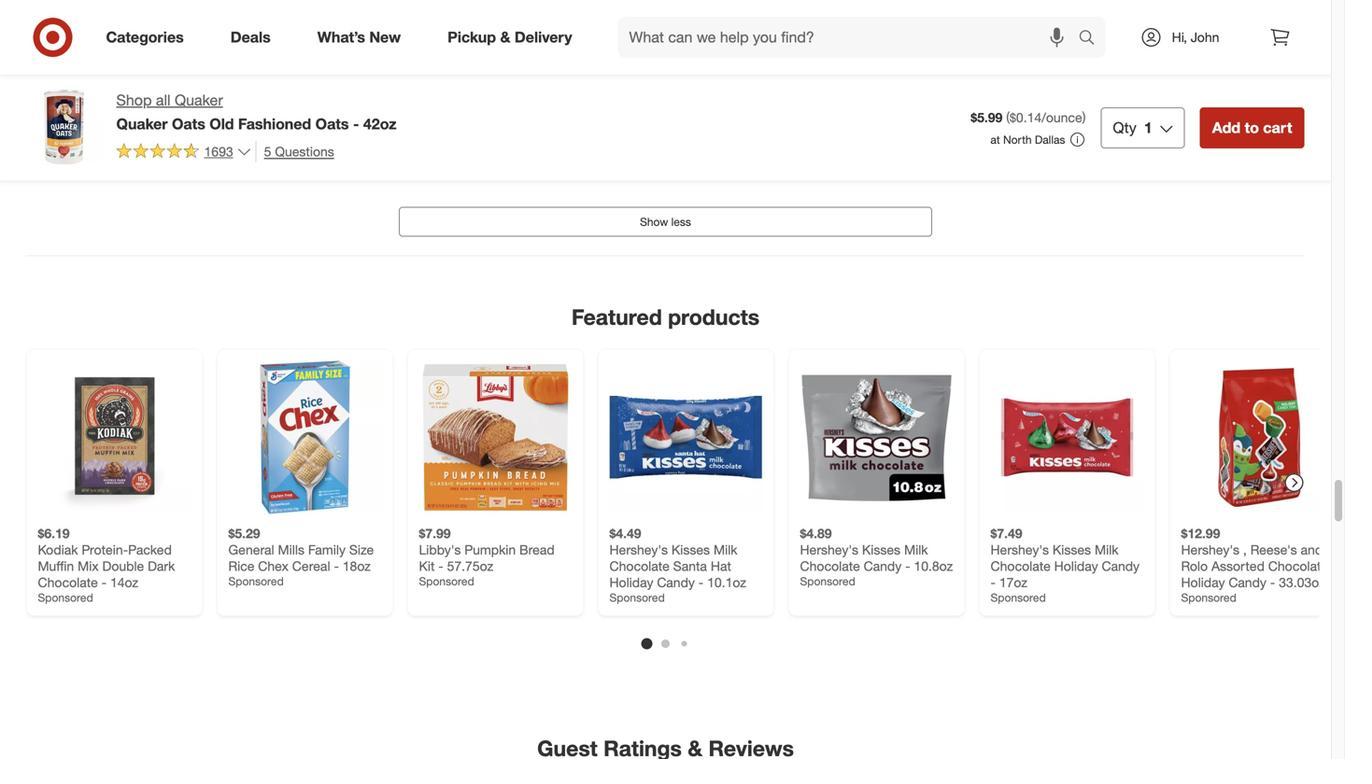 Task type: describe. For each thing, give the bounding box(es) containing it.
image of quaker oats old fashioned oats - 42oz image
[[27, 90, 101, 164]]

at
[[991, 133, 1000, 147]]

candy inside $7.49 hershey's kisses milk chocolate holiday candy - 17oz sponsored
[[1102, 558, 1140, 575]]

hat
[[711, 558, 732, 575]]

less
[[671, 215, 691, 229]]

42oz
[[363, 115, 397, 133]]

holiday inside $7.49 hershey's kisses milk chocolate holiday candy - 17oz sponsored
[[1055, 558, 1098, 575]]

deals link
[[215, 17, 294, 58]]

hershey's for $7.49
[[991, 542, 1049, 558]]

john
[[1191, 29, 1220, 45]]

hershey's for $12.99
[[1182, 542, 1240, 558]]

products
[[668, 304, 760, 330]]

packed
[[128, 542, 172, 558]]

sponsored inside $4.49 hershey's kisses milk chocolate santa hat holiday candy - 10.1oz sponsored
[[610, 591, 665, 605]]

$0.14
[[1010, 109, 1042, 126]]

10.8oz
[[914, 558, 953, 575]]

milk for hat
[[714, 542, 738, 558]]

double
[[102, 558, 144, 575]]

shop
[[116, 91, 152, 109]]

$6.19 kodiak protein-packed muffin mix double dark chocolate - 14oz sponsored
[[38, 526, 175, 605]]

18oz
[[343, 558, 371, 575]]

kit
[[419, 558, 435, 575]]

santa
[[673, 558, 707, 575]]

0 horizontal spatial quaker
[[116, 115, 168, 133]]

17oz
[[1000, 575, 1028, 591]]

- inside $4.49 hershey's kisses milk chocolate santa hat holiday candy - 10.1oz sponsored
[[699, 575, 704, 591]]

$5.99 ( $0.14 /ounce )
[[971, 109, 1086, 126]]

$7.99 libby's pumpkin bread kit - 57.75oz sponsored
[[419, 526, 555, 589]]

search button
[[1070, 17, 1115, 62]]

sponsored inside $7.49 hershey's kisses milk chocolate holiday candy - 17oz sponsored
[[991, 591, 1046, 605]]

10.1oz
[[707, 575, 746, 591]]

$12.99
[[1182, 526, 1221, 542]]

fashioned
[[238, 115, 311, 133]]

0 vertical spatial quaker
[[175, 91, 223, 109]]

what's
[[317, 28, 365, 46]]

rolo
[[1182, 558, 1208, 575]]

kisses for candy
[[862, 542, 901, 558]]

$4.49
[[610, 526, 642, 542]]

milk for -
[[904, 542, 928, 558]]

featured products
[[572, 304, 760, 330]]

sponsored inside $4.89 hershey's kisses milk chocolate candy - 10.8oz sponsored
[[800, 575, 856, 589]]

kodiak
[[38, 542, 78, 558]]

mix
[[78, 558, 99, 575]]

add
[[1213, 119, 1241, 137]]

)
[[1083, 109, 1086, 126]]

family
[[308, 542, 346, 558]]

size
[[349, 542, 374, 558]]

holiday inside $4.49 hershey's kisses milk chocolate santa hat holiday candy - 10.1oz sponsored
[[610, 575, 654, 591]]

$4.89
[[800, 526, 832, 542]]

dallas
[[1035, 133, 1066, 147]]

to
[[1245, 119, 1259, 137]]

protein-
[[82, 542, 128, 558]]

categories link
[[90, 17, 207, 58]]

/ounce
[[1042, 109, 1083, 126]]

&
[[500, 28, 511, 46]]

pumpkin
[[465, 542, 516, 558]]

$7.49 hershey's kisses milk chocolate holiday candy - 17oz sponsored
[[991, 526, 1140, 605]]

chocolate inside $12.99 hershey's , reese's and rolo assorted chocolate holiday candy - 33.03oz sponsored
[[1269, 558, 1329, 575]]

assorted
[[1212, 558, 1265, 575]]

categories
[[106, 28, 184, 46]]

what's new link
[[302, 17, 424, 58]]

hi, john
[[1172, 29, 1220, 45]]

qty 1
[[1113, 119, 1153, 137]]

- inside the $5.29 general mills family size rice chex cereal - 18oz sponsored
[[334, 558, 339, 575]]

reese's
[[1251, 542, 1297, 558]]

at north dallas
[[991, 133, 1066, 147]]

$12.99 hershey's , reese's and rolo assorted chocolate holiday candy - 33.03oz sponsored
[[1182, 526, 1329, 605]]

chocolate for candy
[[610, 558, 670, 575]]

sponsored inside $7.99 libby's pumpkin bread kit - 57.75oz sponsored
[[419, 575, 474, 589]]

,
[[1244, 542, 1247, 558]]

candy inside $4.89 hershey's kisses milk chocolate candy - 10.8oz sponsored
[[864, 558, 902, 575]]

1
[[1144, 119, 1153, 137]]

5
[[264, 143, 271, 160]]

- inside $7.99 libby's pumpkin bread kit - 57.75oz sponsored
[[438, 558, 444, 575]]

cart
[[1264, 119, 1293, 137]]

general
[[228, 542, 274, 558]]

sponsored inside $6.19 kodiak protein-packed muffin mix double dark chocolate - 14oz sponsored
[[38, 591, 93, 605]]

- inside shop all quaker quaker oats old fashioned oats - 42oz
[[353, 115, 359, 133]]

show
[[640, 215, 668, 229]]

57.75oz
[[447, 558, 494, 575]]

1 oats from the left
[[172, 115, 205, 133]]

hershey's for $4.89
[[800, 542, 859, 558]]



Task type: locate. For each thing, give the bounding box(es) containing it.
1 horizontal spatial kisses
[[862, 542, 901, 558]]

mills
[[278, 542, 305, 558]]

qty
[[1113, 119, 1137, 137]]

1 horizontal spatial holiday
[[1055, 558, 1098, 575]]

14oz
[[110, 575, 138, 591]]

chocolate for 17oz
[[991, 558, 1051, 575]]

candy down ,
[[1229, 575, 1267, 591]]

shop all quaker quaker oats old fashioned oats - 42oz
[[116, 91, 397, 133]]

0 horizontal spatial kisses
[[672, 542, 710, 558]]

sponsored inside the $5.29 general mills family size rice chex cereal - 18oz sponsored
[[228, 575, 284, 589]]

hershey's inside $12.99 hershey's , reese's and rolo assorted chocolate holiday candy - 33.03oz sponsored
[[1182, 542, 1240, 558]]

1 milk from the left
[[714, 542, 738, 558]]

milk inside $7.49 hershey's kisses milk chocolate holiday candy - 17oz sponsored
[[1095, 542, 1119, 558]]

- right kit
[[438, 558, 444, 575]]

$4.49 hershey's kisses milk chocolate santa hat holiday candy - 10.1oz sponsored
[[610, 526, 746, 605]]

2 horizontal spatial holiday
[[1182, 575, 1225, 591]]

old
[[210, 115, 234, 133]]

candy inside $12.99 hershey's , reese's and rolo assorted chocolate holiday candy - 33.03oz sponsored
[[1229, 575, 1267, 591]]

kisses for santa
[[672, 542, 710, 558]]

candy left hat
[[657, 575, 695, 591]]

pickup & delivery link
[[432, 17, 596, 58]]

-
[[353, 115, 359, 133], [334, 558, 339, 575], [438, 558, 444, 575], [905, 558, 911, 575], [102, 575, 107, 591], [699, 575, 704, 591], [991, 575, 996, 591], [1271, 575, 1276, 591]]

kisses for holiday
[[1053, 542, 1091, 558]]

(
[[1007, 109, 1010, 126]]

and
[[1301, 542, 1323, 558]]

kodiak protein-packed muffin mix double dark chocolate - 14oz image
[[38, 361, 191, 514]]

kisses left 10.8oz
[[862, 542, 901, 558]]

chocolate inside $6.19 kodiak protein-packed muffin mix double dark chocolate - 14oz sponsored
[[38, 575, 98, 591]]

- inside $6.19 kodiak protein-packed muffin mix double dark chocolate - 14oz sponsored
[[102, 575, 107, 591]]

0 horizontal spatial oats
[[172, 115, 205, 133]]

featured
[[572, 304, 662, 330]]

hershey's , reese's and rolo assorted chocolate holiday candy - 33.03oz image
[[1182, 361, 1335, 514]]

rice
[[228, 558, 255, 575]]

hershey's inside $7.49 hershey's kisses milk chocolate holiday candy - 17oz sponsored
[[991, 542, 1049, 558]]

oats up the 1693 link
[[172, 115, 205, 133]]

1 hershey's from the left
[[610, 542, 668, 558]]

holiday down $4.49
[[610, 575, 654, 591]]

hershey's inside $4.89 hershey's kisses milk chocolate candy - 10.8oz sponsored
[[800, 542, 859, 558]]

2 milk from the left
[[904, 542, 928, 558]]

1 horizontal spatial oats
[[315, 115, 349, 133]]

general mills family size rice chex cereal - 18oz image
[[228, 361, 382, 514]]

5 questions link
[[256, 141, 334, 162]]

sponsored down "$7.49"
[[991, 591, 1046, 605]]

sponsored
[[228, 575, 284, 589], [419, 575, 474, 589], [800, 575, 856, 589], [38, 591, 93, 605], [610, 591, 665, 605], [991, 591, 1046, 605], [1182, 591, 1237, 605]]

questions
[[275, 143, 334, 160]]

north
[[1004, 133, 1032, 147]]

add to cart button
[[1200, 107, 1305, 148]]

milk left rolo
[[1095, 542, 1119, 558]]

holiday right 17oz
[[1055, 558, 1098, 575]]

$5.29
[[228, 526, 260, 542]]

milk for candy
[[1095, 542, 1119, 558]]

quaker up old
[[175, 91, 223, 109]]

libby's pumpkin bread kit - 57.75oz image
[[419, 361, 572, 514]]

pickup & delivery
[[448, 28, 572, 46]]

2 kisses from the left
[[862, 542, 901, 558]]

2 horizontal spatial kisses
[[1053, 542, 1091, 558]]

chex
[[258, 558, 289, 575]]

- inside $12.99 hershey's , reese's and rolo assorted chocolate holiday candy - 33.03oz sponsored
[[1271, 575, 1276, 591]]

milk
[[714, 542, 738, 558], [904, 542, 928, 558], [1095, 542, 1119, 558]]

- left 10.1oz
[[699, 575, 704, 591]]

chocolate down $4.89
[[800, 558, 860, 575]]

sponsored down the libby's
[[419, 575, 474, 589]]

1 horizontal spatial milk
[[904, 542, 928, 558]]

chocolate for sponsored
[[800, 558, 860, 575]]

1693 link
[[116, 141, 252, 164]]

chocolate down kodiak
[[38, 575, 98, 591]]

5 questions
[[264, 143, 334, 160]]

what's new
[[317, 28, 401, 46]]

new
[[369, 28, 401, 46]]

4 hershey's from the left
[[1182, 542, 1240, 558]]

$5.29 general mills family size rice chex cereal - 18oz sponsored
[[228, 526, 374, 589]]

kisses left hat
[[672, 542, 710, 558]]

quaker
[[175, 91, 223, 109], [116, 115, 168, 133]]

- left 33.03oz
[[1271, 575, 1276, 591]]

holiday
[[1055, 558, 1098, 575], [610, 575, 654, 591], [1182, 575, 1225, 591]]

What can we help you find? suggestions appear below search field
[[618, 17, 1083, 58]]

milk left "$7.49"
[[904, 542, 928, 558]]

2 horizontal spatial milk
[[1095, 542, 1119, 558]]

- left 14oz
[[102, 575, 107, 591]]

3 milk from the left
[[1095, 542, 1119, 558]]

kisses
[[672, 542, 710, 558], [862, 542, 901, 558], [1053, 542, 1091, 558]]

sponsored down muffin
[[38, 591, 93, 605]]

show less button
[[399, 207, 932, 237]]

1 kisses from the left
[[672, 542, 710, 558]]

bread
[[520, 542, 555, 558]]

sponsored down $4.89
[[800, 575, 856, 589]]

3 hershey's from the left
[[991, 542, 1049, 558]]

delivery
[[515, 28, 572, 46]]

kisses right "$7.49"
[[1053, 542, 1091, 558]]

cereal
[[292, 558, 330, 575]]

hershey's inside $4.49 hershey's kisses milk chocolate santa hat holiday candy - 10.1oz sponsored
[[610, 542, 668, 558]]

sponsored down general
[[228, 575, 284, 589]]

libby's
[[419, 542, 461, 558]]

holiday down $12.99
[[1182, 575, 1225, 591]]

milk inside $4.89 hershey's kisses milk chocolate candy - 10.8oz sponsored
[[904, 542, 928, 558]]

chocolate inside $7.49 hershey's kisses milk chocolate holiday candy - 17oz sponsored
[[991, 558, 1051, 575]]

dark
[[148, 558, 175, 575]]

- left 18oz
[[334, 558, 339, 575]]

holiday inside $12.99 hershey's , reese's and rolo assorted chocolate holiday candy - 33.03oz sponsored
[[1182, 575, 1225, 591]]

3 kisses from the left
[[1053, 542, 1091, 558]]

$4.89 hershey's kisses milk chocolate candy - 10.8oz sponsored
[[800, 526, 953, 589]]

chocolate right ,
[[1269, 558, 1329, 575]]

pickup
[[448, 28, 496, 46]]

sponsored down rolo
[[1182, 591, 1237, 605]]

$7.49
[[991, 526, 1023, 542]]

show less
[[640, 215, 691, 229]]

chocolate inside $4.49 hershey's kisses milk chocolate santa hat holiday candy - 10.1oz sponsored
[[610, 558, 670, 575]]

2 hershey's from the left
[[800, 542, 859, 558]]

- left 42oz
[[353, 115, 359, 133]]

milk inside $4.49 hershey's kisses milk chocolate santa hat holiday candy - 10.1oz sponsored
[[714, 542, 738, 558]]

sponsored down $4.49
[[610, 591, 665, 605]]

- left 10.8oz
[[905, 558, 911, 575]]

chocolate inside $4.89 hershey's kisses milk chocolate candy - 10.8oz sponsored
[[800, 558, 860, 575]]

1693
[[204, 143, 233, 160]]

$5.99
[[971, 109, 1003, 126]]

all
[[156, 91, 171, 109]]

33.03oz
[[1279, 575, 1326, 591]]

hershey's for $4.49
[[610, 542, 668, 558]]

- inside $4.89 hershey's kisses milk chocolate candy - 10.8oz sponsored
[[905, 558, 911, 575]]

hershey's kisses milk chocolate santa hat holiday candy - 10.1oz image
[[610, 361, 763, 514]]

$7.99
[[419, 526, 451, 542]]

hi,
[[1172, 29, 1187, 45]]

1 vertical spatial quaker
[[116, 115, 168, 133]]

chocolate
[[610, 558, 670, 575], [800, 558, 860, 575], [991, 558, 1051, 575], [1269, 558, 1329, 575], [38, 575, 98, 591]]

muffin
[[38, 558, 74, 575]]

- left 17oz
[[991, 575, 996, 591]]

$6.19
[[38, 526, 70, 542]]

milk up 10.1oz
[[714, 542, 738, 558]]

- inside $7.49 hershey's kisses milk chocolate holiday candy - 17oz sponsored
[[991, 575, 996, 591]]

oats up questions
[[315, 115, 349, 133]]

add to cart
[[1213, 119, 1293, 137]]

hershey's kisses milk chocolate candy - 10.8oz image
[[800, 361, 954, 514]]

kisses inside $7.49 hershey's kisses milk chocolate holiday candy - 17oz sponsored
[[1053, 542, 1091, 558]]

kisses inside $4.49 hershey's kisses milk chocolate santa hat holiday candy - 10.1oz sponsored
[[672, 542, 710, 558]]

0 horizontal spatial holiday
[[610, 575, 654, 591]]

kisses inside $4.89 hershey's kisses milk chocolate candy - 10.8oz sponsored
[[862, 542, 901, 558]]

candy inside $4.49 hershey's kisses milk chocolate santa hat holiday candy - 10.1oz sponsored
[[657, 575, 695, 591]]

oats
[[172, 115, 205, 133], [315, 115, 349, 133]]

candy left 10.8oz
[[864, 558, 902, 575]]

chocolate down "$7.49"
[[991, 558, 1051, 575]]

candy left rolo
[[1102, 558, 1140, 575]]

deals
[[231, 28, 271, 46]]

search
[[1070, 30, 1115, 48]]

sponsored inside $12.99 hershey's , reese's and rolo assorted chocolate holiday candy - 33.03oz sponsored
[[1182, 591, 1237, 605]]

0 horizontal spatial milk
[[714, 542, 738, 558]]

1 horizontal spatial quaker
[[175, 91, 223, 109]]

quaker down shop
[[116, 115, 168, 133]]

chocolate down $4.49
[[610, 558, 670, 575]]

2 oats from the left
[[315, 115, 349, 133]]

hershey's kisses milk chocolate holiday candy - 17oz image
[[991, 361, 1144, 514]]



Task type: vqa. For each thing, say whether or not it's contained in the screenshot.


